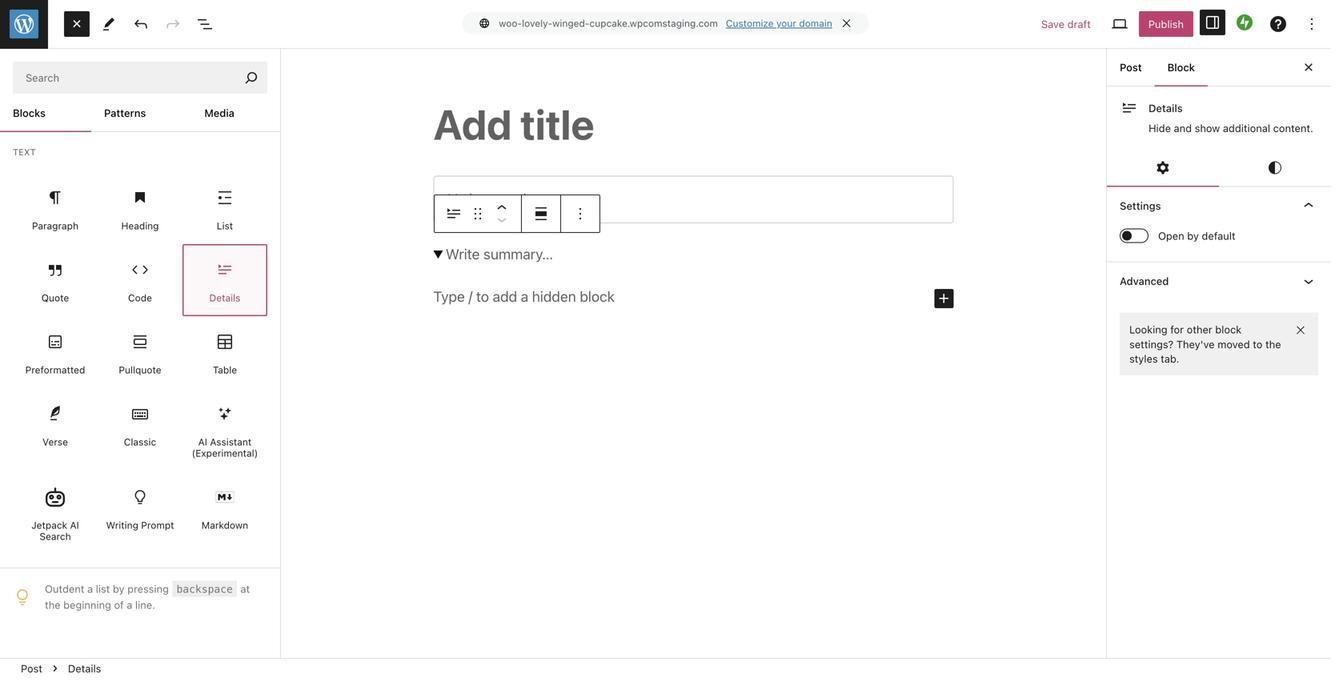 Task type: describe. For each thing, give the bounding box(es) containing it.
tab panel containing settings
[[1108, 186, 1332, 376]]

Search search field
[[13, 62, 242, 94]]

search
[[40, 531, 71, 542]]

move up image
[[493, 199, 512, 218]]

options image
[[1303, 14, 1322, 34]]

settings
[[1120, 200, 1162, 212]]

jetpack image
[[1237, 14, 1253, 30]]

jetpack ai search button
[[13, 472, 98, 555]]

verse button
[[13, 389, 98, 461]]

show
[[1195, 122, 1221, 134]]

classic
[[124, 437, 156, 448]]

quote button
[[13, 244, 98, 316]]

post inside block breadcrumb list
[[21, 663, 42, 675]]

quote
[[41, 292, 69, 304]]

redo image
[[163, 14, 183, 34]]

domain
[[799, 18, 833, 29]]

settings image for styles image
[[1154, 158, 1173, 177]]

draft
[[1068, 18, 1091, 30]]

blocks tab panel
[[0, 132, 280, 658]]

block
[[1216, 324, 1242, 336]]

post inside tab list
[[1120, 61, 1142, 73]]

save
[[1042, 18, 1065, 30]]

verse
[[42, 437, 68, 448]]

list button
[[183, 172, 267, 244]]

writing prompt
[[106, 520, 174, 531]]

save draft button
[[1032, 11, 1101, 37]]

help image
[[1269, 14, 1289, 34]]

woo-lovely-winged-cupcake.wpcomstaging.com customize your domain
[[499, 18, 833, 29]]

details for block breadcrumb list
[[68, 663, 101, 675]]

styles image
[[1266, 158, 1285, 177]]

customize your domain button
[[726, 18, 833, 29]]

document overview image
[[195, 14, 215, 34]]

cupcake.wpcomstaging.com
[[590, 18, 718, 29]]

tab list containing post
[[1108, 48, 1208, 86]]

details button
[[183, 244, 267, 316]]

code
[[128, 292, 152, 304]]

content.
[[1274, 122, 1314, 134]]

text list box
[[13, 172, 267, 555]]

close settings image
[[1300, 58, 1319, 77]]

prompt
[[141, 520, 174, 531]]

drag image
[[468, 204, 488, 223]]

at
[[241, 583, 250, 595]]

media button
[[192, 94, 280, 132]]

2 horizontal spatial details
[[1149, 102, 1183, 114]]

paragraph button
[[13, 172, 98, 244]]

styles
[[1130, 353, 1158, 365]]

markdown button
[[183, 472, 267, 544]]

hide
[[1149, 122, 1172, 134]]

they've
[[1177, 338, 1215, 350]]

save draft
[[1042, 18, 1091, 30]]

heading button
[[98, 172, 183, 244]]

assistant
[[210, 437, 252, 448]]

toggle block inserter image
[[63, 10, 90, 38]]

publish
[[1149, 18, 1184, 30]]

details for 'details' button
[[209, 292, 241, 304]]

move down image
[[493, 210, 512, 229]]

by inside outdent a list by pressing backspace
[[113, 583, 125, 595]]

lovely-
[[522, 18, 553, 29]]

beginning
[[63, 599, 111, 611]]

writing prompt button
[[98, 472, 183, 544]]

a inside the at the beginning of a line.
[[127, 599, 132, 611]]

advanced button
[[1108, 262, 1332, 300]]

blocks button
[[0, 94, 91, 132]]

looking for other block settings? they've moved to the styles tab.
[[1130, 324, 1282, 365]]

jetpack ai search
[[31, 520, 79, 542]]

markdown
[[202, 520, 248, 531]]

list
[[217, 220, 233, 232]]

the inside looking for other block settings? they've moved to the styles tab.
[[1266, 338, 1282, 350]]

ai assistant (experimental)
[[192, 437, 258, 459]]

outdent
[[45, 583, 84, 595]]

1 horizontal spatial by
[[1188, 230, 1200, 242]]



Task type: locate. For each thing, give the bounding box(es) containing it.
advanced
[[1120, 275, 1169, 287]]

default
[[1202, 230, 1236, 242]]

1 horizontal spatial ai
[[198, 437, 207, 448]]

(experimental)
[[192, 448, 258, 459]]

blocks
[[13, 107, 46, 119]]

backspace
[[177, 584, 233, 596]]

1 vertical spatial the
[[45, 599, 61, 611]]

patterns
[[104, 107, 146, 119]]

0 vertical spatial ai
[[198, 437, 207, 448]]

patterns button
[[91, 94, 192, 132]]

writing
[[106, 520, 138, 531]]

the down 'outdent'
[[45, 599, 61, 611]]

post button
[[1108, 48, 1155, 86], [14, 659, 49, 678]]

tools image
[[99, 14, 119, 34]]

table button
[[183, 316, 267, 389]]

dismiss hint image
[[1295, 324, 1308, 337]]

settings?
[[1130, 338, 1174, 350]]

ai assistant (experimental) button
[[183, 389, 267, 472]]

1 vertical spatial tab list
[[0, 94, 280, 132]]

and
[[1174, 122, 1192, 134]]

0 vertical spatial post button
[[1108, 48, 1155, 86]]

ai right jetpack
[[70, 520, 79, 531]]

details inside block breadcrumb list
[[68, 663, 101, 675]]

the right to
[[1266, 338, 1282, 350]]

outdent a list by pressing backspace
[[45, 583, 233, 596]]

publish button
[[1139, 11, 1194, 37]]

by right open
[[1188, 230, 1200, 242]]

paragraph
[[32, 220, 79, 232]]

block
[[1168, 61, 1196, 73]]

a left list
[[87, 583, 93, 595]]

open by default
[[1159, 230, 1236, 242]]

1 vertical spatial ai
[[70, 520, 79, 531]]

additional
[[1224, 122, 1271, 134]]

jetpack
[[31, 520, 67, 531]]

details up table button
[[209, 292, 241, 304]]

1 horizontal spatial settings image
[[1204, 13, 1223, 32]]

0 horizontal spatial the
[[45, 599, 61, 611]]

1 horizontal spatial post button
[[1108, 48, 1155, 86]]

options image
[[571, 204, 590, 223]]

0 horizontal spatial post button
[[14, 659, 49, 678]]

at the beginning of a line.
[[45, 583, 250, 611]]

view image
[[1111, 14, 1130, 34]]

0 horizontal spatial settings image
[[1154, 158, 1173, 177]]

heading
[[121, 220, 159, 232]]

by
[[1188, 230, 1200, 242], [113, 583, 125, 595]]

a inside outdent a list by pressing backspace
[[87, 583, 93, 595]]

0 vertical spatial post
[[1120, 61, 1142, 73]]

1 horizontal spatial the
[[1266, 338, 1282, 350]]

preformatted button
[[13, 316, 98, 389]]

your
[[777, 18, 797, 29]]

for
[[1171, 324, 1184, 336]]

line.
[[135, 599, 155, 611]]

ai left assistant at left
[[198, 437, 207, 448]]

winged-
[[553, 18, 590, 29]]

ai
[[198, 437, 207, 448], [70, 520, 79, 531]]

pullquote
[[119, 365, 161, 376]]

the inside the at the beginning of a line.
[[45, 599, 61, 611]]

to
[[1254, 338, 1263, 350]]

details
[[1149, 102, 1183, 114], [209, 292, 241, 304], [68, 663, 101, 675]]

0 vertical spatial tab list
[[1108, 48, 1208, 86]]

2 vertical spatial tab list
[[1108, 148, 1332, 187]]

tab panel
[[1108, 186, 1332, 376]]

0 horizontal spatial a
[[87, 583, 93, 595]]

pullquote button
[[98, 316, 183, 389]]

a
[[87, 583, 93, 595], [127, 599, 132, 611]]

preformatted
[[25, 365, 85, 376]]

by right list
[[113, 583, 125, 595]]

a right of
[[127, 599, 132, 611]]

woo-
[[499, 18, 522, 29]]

0 horizontal spatial by
[[113, 583, 125, 595]]

tab list containing blocks
[[0, 94, 280, 132]]

table
[[213, 365, 237, 376]]

settings image for "jetpack" image on the right of the page
[[1204, 13, 1223, 32]]

0 vertical spatial details
[[1149, 102, 1183, 114]]

moved
[[1218, 338, 1251, 350]]

1 horizontal spatial details
[[209, 292, 241, 304]]

0 vertical spatial settings image
[[1204, 13, 1223, 32]]

0 vertical spatial by
[[1188, 230, 1200, 242]]

block breadcrumb list
[[0, 659, 122, 678]]

hide and show additional content.
[[1149, 122, 1314, 134]]

0 vertical spatial the
[[1266, 338, 1282, 350]]

block button
[[1155, 48, 1208, 86]]

undo image
[[131, 14, 151, 34]]

1 vertical spatial a
[[127, 599, 132, 611]]

code button
[[98, 244, 183, 316]]

post
[[1120, 61, 1142, 73], [21, 663, 42, 675]]

settings image down hide
[[1154, 158, 1173, 177]]

settings image left "jetpack" image on the right of the page
[[1204, 13, 1223, 32]]

details up hide
[[1149, 102, 1183, 114]]

2 vertical spatial details
[[68, 663, 101, 675]]

classic button
[[98, 389, 183, 461]]

0 horizontal spatial post
[[21, 663, 42, 675]]

1 horizontal spatial post
[[1120, 61, 1142, 73]]

settings image inside tab list
[[1154, 158, 1173, 177]]

looking
[[1130, 324, 1168, 336]]

1 vertical spatial post button
[[14, 659, 49, 678]]

other
[[1187, 324, 1213, 336]]

pressing
[[127, 583, 169, 595]]

1 vertical spatial details
[[209, 292, 241, 304]]

settings button
[[1108, 187, 1332, 225]]

0 vertical spatial a
[[87, 583, 93, 595]]

1 vertical spatial settings image
[[1154, 158, 1173, 177]]

align image
[[532, 204, 551, 223]]

ai inside ai assistant (experimental)
[[198, 437, 207, 448]]

ai inside jetpack ai search
[[70, 520, 79, 531]]

list
[[96, 583, 110, 595]]

editor content region
[[281, 49, 1107, 658]]

0 horizontal spatial ai
[[70, 520, 79, 531]]

customize
[[726, 18, 774, 29]]

text
[[13, 147, 36, 157]]

1 vertical spatial post
[[21, 663, 42, 675]]

tab.
[[1161, 353, 1180, 365]]

tab list
[[1108, 48, 1208, 86], [0, 94, 280, 132], [1108, 148, 1332, 187]]

the
[[1266, 338, 1282, 350], [45, 599, 61, 611]]

media
[[205, 107, 235, 119]]

settings image
[[1204, 13, 1223, 32], [1154, 158, 1173, 177]]

details inside button
[[209, 292, 241, 304]]

0 horizontal spatial details
[[68, 663, 101, 675]]

1 horizontal spatial a
[[127, 599, 132, 611]]

1 vertical spatial by
[[113, 583, 125, 595]]

open
[[1159, 230, 1185, 242]]

details down beginning
[[68, 663, 101, 675]]

of
[[114, 599, 124, 611]]



Task type: vqa. For each thing, say whether or not it's contained in the screenshot.


